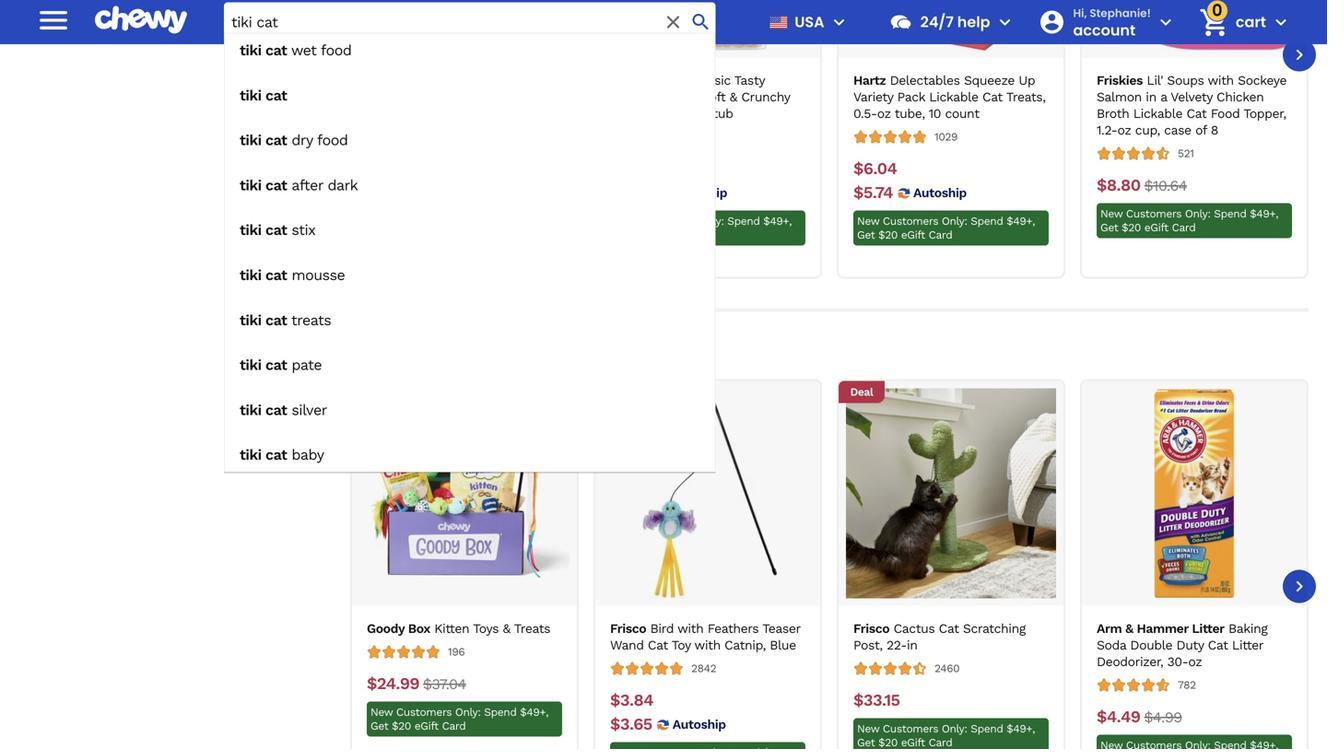 Task type: locate. For each thing, give the bounding box(es) containing it.
3 cat from the top
[[266, 131, 287, 149]]

$33.15
[[854, 691, 900, 710]]

spend
[[1214, 207, 1247, 220], [728, 215, 760, 228], [971, 215, 1004, 228], [484, 706, 517, 719], [971, 723, 1004, 736]]

$4.99
[[1144, 709, 1182, 727]]

tiki cat pate
[[240, 356, 322, 374]]

menu image inside 'usa' dropdown button
[[828, 11, 851, 33]]

customers
[[1126, 207, 1182, 220], [640, 215, 695, 228], [883, 215, 939, 228], [396, 706, 452, 719], [883, 723, 939, 736]]

new for $8.80
[[1101, 207, 1123, 220]]

only: down the $37.04 text box at the bottom left
[[455, 706, 481, 719]]

dry
[[292, 131, 313, 149]]

0 horizontal spatial lickable
[[929, 89, 979, 105]]

1 horizontal spatial frisco
[[854, 621, 890, 637]]

new customers only: spend $49+, get $20 egift card
[[1101, 207, 1279, 234], [614, 215, 792, 241], [857, 215, 1035, 241], [371, 706, 549, 733], [857, 723, 1035, 749]]

cat left baby
[[266, 446, 287, 464]]

chicken left flavor
[[610, 89, 658, 105]]

1.2-
[[1097, 123, 1118, 138]]

1 chicken from the left
[[610, 89, 658, 105]]

spend for $8.80
[[1214, 207, 1247, 220]]

2460
[[935, 662, 960, 675]]

oz inside classic tasty chicken flavor soft & crunchy cat treats, 16-oz tub
[[696, 106, 709, 121]]

only: down 2460
[[942, 723, 968, 736]]

new customers only: spend $49+, get $20 egift card down the $10.64 text field
[[1101, 207, 1279, 234]]

1 horizontal spatial litter
[[1232, 638, 1264, 653]]

1 next image from the top
[[1289, 44, 1311, 66]]

cart link
[[1192, 0, 1267, 44]]

$4.99 text field
[[1144, 708, 1182, 728]]

1 vertical spatial litter
[[1232, 638, 1264, 653]]

cat right duty
[[1208, 638, 1228, 653]]

cat left treats
[[266, 311, 287, 329]]

$37.04 text field
[[423, 674, 466, 695]]

chicken
[[610, 89, 658, 105], [1217, 89, 1264, 105]]

stix
[[292, 221, 316, 239]]

hi,
[[1074, 5, 1087, 21]]

food
[[321, 41, 352, 59], [317, 131, 348, 149]]

tiki up tiki cat pate
[[240, 311, 261, 329]]

$37.04
[[423, 676, 466, 693]]

9 tiki from the top
[[240, 401, 261, 419]]

tiki cat baby
[[240, 446, 324, 464]]

tiki up tiki cat dry food
[[240, 86, 261, 104]]

$49+, for $6.04
[[1007, 215, 1035, 228]]

hi, stephanie! account
[[1074, 5, 1151, 40]]

autoship for $6.04
[[914, 185, 967, 200]]

litter up duty
[[1192, 621, 1225, 637]]

cat left silver
[[266, 401, 287, 419]]

4 cat from the top
[[266, 176, 287, 194]]

tiki
[[240, 41, 261, 59], [240, 86, 261, 104], [240, 131, 261, 149], [240, 176, 261, 194], [240, 221, 261, 239], [240, 266, 261, 284], [240, 311, 261, 329], [240, 356, 261, 374], [240, 401, 261, 419], [240, 446, 261, 464]]

0 vertical spatial treats,
[[1007, 89, 1046, 105]]

$20 for $6.04
[[879, 229, 898, 241]]

after
[[292, 176, 323, 194]]

cat left dry
[[266, 131, 287, 149]]

list
[[350, 0, 1309, 279], [350, 379, 1309, 749]]

tiki for tiki cat pate
[[240, 356, 261, 374]]

2 list from the top
[[350, 379, 1309, 749]]

tub
[[713, 106, 733, 121]]

arm & hammer litter baking soda double duty cat litter deodorizer, 30-oz image
[[1090, 389, 1300, 599]]

wet
[[291, 41, 317, 59]]

deodorizer,
[[1097, 655, 1164, 670]]

cat inside 'baking soda double duty cat litter deodorizer, 30-oz'
[[1208, 638, 1228, 653]]

customers for $24.99
[[396, 706, 452, 719]]

0 horizontal spatial treats,
[[634, 106, 673, 121]]

with
[[1208, 73, 1234, 88], [678, 621, 704, 637], [695, 638, 721, 653]]

cat inside lil' soups with sockeye salmon in a velvety chicken broth lickable cat food topper, 1.2-oz cup, case of 8
[[1187, 106, 1207, 121]]

$49+, for $24.99
[[520, 706, 549, 719]]

autoship down 1029
[[914, 185, 967, 200]]

6 tiki from the top
[[240, 266, 261, 284]]

tiki down tiki cat silver
[[240, 446, 261, 464]]

hartz delectables squeeze up variety pack lickable cat treats, 0.5-oz tube, 10 count image
[[846, 0, 1056, 50]]

cat down squeeze
[[983, 89, 1003, 105]]

cat inside cactus cat scratching post, 22-in
[[939, 621, 959, 637]]

egift for $6.04
[[901, 229, 925, 241]]

cat left the 16-
[[610, 106, 630, 121]]

menu image left chewy home image
[[35, 2, 72, 38]]

chicken up food
[[1217, 89, 1264, 105]]

cat left pate
[[266, 356, 287, 374]]

tiki cat stix
[[240, 221, 316, 239]]

oz down variety
[[877, 106, 891, 121]]

frisco
[[610, 621, 646, 637], [854, 621, 890, 637]]

new customers only: spend $49+, get $20 egift card down the $5.74 text field
[[857, 215, 1035, 241]]

usa
[[795, 12, 825, 32]]

& right toys
[[503, 621, 510, 637]]

salmon
[[1097, 89, 1142, 105]]

1 vertical spatial lickable
[[1134, 106, 1183, 121]]

tiki left stix
[[240, 221, 261, 239]]

$3.84
[[610, 691, 654, 710]]

lickable down a
[[1134, 106, 1183, 121]]

oz down duty
[[1189, 655, 1202, 670]]

egift for $8.80
[[1145, 221, 1169, 234]]

only: for $24.99
[[455, 706, 481, 719]]

baking
[[1229, 621, 1268, 637]]

$5.74
[[854, 183, 893, 202]]

tiki down tiki cat stix
[[240, 266, 261, 284]]

soups
[[1167, 73, 1204, 88]]

only: for $8.80
[[1185, 207, 1211, 220]]

in for salmon
[[1146, 89, 1157, 105]]

16-
[[677, 106, 696, 121]]

autoship down 2842
[[673, 717, 726, 732]]

tiki down tiki cat pate
[[240, 401, 261, 419]]

$10.64
[[1145, 177, 1187, 195]]

1 vertical spatial with
[[678, 621, 704, 637]]

0 vertical spatial next image
[[1289, 44, 1311, 66]]

autoship for $3.84
[[673, 717, 726, 732]]

10 cat from the top
[[266, 446, 287, 464]]

521
[[1178, 147, 1194, 160]]

in inside lil' soups with sockeye salmon in a velvety chicken broth lickable cat food topper, 1.2-oz cup, case of 8
[[1146, 89, 1157, 105]]

tiki up tiki cat stix
[[240, 176, 261, 194]]

tiki for tiki cat baby
[[240, 446, 261, 464]]

treats, inside delectables squeeze up variety pack lickable cat treats, 0.5-oz tube, 10 count
[[1007, 89, 1046, 105]]

treats,
[[1007, 89, 1046, 105], [634, 106, 673, 121]]

tiki for tiki cat wet food
[[240, 41, 261, 59]]

delectables
[[890, 73, 960, 88]]

8 tiki from the top
[[240, 356, 261, 374]]

1 horizontal spatial menu image
[[828, 11, 851, 33]]

0 horizontal spatial menu image
[[35, 2, 72, 38]]

customers down the $10.64 text field
[[1126, 207, 1182, 220]]

spend for $24.99
[[484, 706, 517, 719]]

autoship
[[674, 185, 727, 200], [914, 185, 967, 200], [673, 717, 726, 732]]

treats, down flavor
[[634, 106, 673, 121]]

tiki cat dry food
[[240, 131, 348, 149]]

1 horizontal spatial treats,
[[1007, 89, 1046, 105]]

in
[[1146, 89, 1157, 105], [907, 638, 918, 653]]

lil'
[[1147, 73, 1163, 88]]

3 tiki from the top
[[240, 131, 261, 149]]

tiki for tiki cat mousse
[[240, 266, 261, 284]]

food right dry
[[317, 131, 348, 149]]

tiki for tiki cat
[[240, 86, 261, 104]]

5 cat from the top
[[266, 221, 287, 239]]

tiki cat
[[240, 86, 287, 104]]

in inside cactus cat scratching post, 22-in
[[907, 638, 918, 653]]

30-
[[1168, 655, 1189, 670]]

menu image right usa
[[828, 11, 851, 33]]

blue
[[770, 638, 796, 653]]

0 vertical spatial list
[[350, 0, 1309, 279]]

customers down 3515 on the right of page
[[640, 215, 695, 228]]

list box
[[224, 33, 716, 473]]

$20 for $8.80
[[1122, 221, 1141, 234]]

cat for pate
[[266, 356, 287, 374]]

egift for $24.99
[[415, 720, 439, 733]]

wand
[[610, 638, 644, 653]]

10 tiki from the top
[[240, 446, 261, 464]]

1 cat from the top
[[266, 41, 287, 59]]

$5.74 text field
[[854, 183, 893, 203]]

cat up of
[[1187, 106, 1207, 121]]

0 vertical spatial lickable
[[929, 89, 979, 105]]

2 horizontal spatial &
[[1126, 621, 1134, 637]]

get for $6.04
[[857, 229, 875, 241]]

card
[[1172, 221, 1196, 234], [685, 229, 709, 241], [929, 229, 953, 241], [442, 720, 466, 733], [929, 737, 953, 749]]

card for $8.80
[[1172, 221, 1196, 234]]

new customers only: spend $49+, get $20 egift card for $6.04
[[857, 215, 1035, 241]]

get for $24.99
[[371, 720, 388, 733]]

1 horizontal spatial in
[[1146, 89, 1157, 105]]

cat up tiki cat dry food
[[266, 86, 287, 104]]

delectables squeeze up variety pack lickable cat treats, 0.5-oz tube, 10 count
[[854, 73, 1046, 121]]

10
[[929, 106, 941, 121]]

case
[[1164, 123, 1192, 138]]

tiki up tiki cat silver
[[240, 356, 261, 374]]

1 horizontal spatial lickable
[[1134, 106, 1183, 121]]

oz down broth
[[1118, 123, 1132, 138]]

treats, down up
[[1007, 89, 1046, 105]]

with up food
[[1208, 73, 1234, 88]]

delete search image
[[662, 11, 685, 33]]

1 vertical spatial food
[[317, 131, 348, 149]]

0 horizontal spatial chicken
[[610, 89, 658, 105]]

1 vertical spatial next image
[[1289, 576, 1311, 598]]

cart menu image
[[1270, 11, 1292, 33]]

oz down the soft
[[696, 106, 709, 121]]

customers down $33.15 text field in the right bottom of the page
[[883, 723, 939, 736]]

& right the arm
[[1126, 621, 1134, 637]]

tiki down tiki cat
[[240, 131, 261, 149]]

litter down baking
[[1232, 638, 1264, 653]]

2 tiki from the top
[[240, 86, 261, 104]]

crunchy
[[742, 89, 790, 105]]

customers for $8.80
[[1126, 207, 1182, 220]]

only: down the $10.64 text field
[[1185, 207, 1211, 220]]

lickable inside delectables squeeze up variety pack lickable cat treats, 0.5-oz tube, 10 count
[[929, 89, 979, 105]]

customers down $24.99 $37.04
[[396, 706, 452, 719]]

of
[[1196, 123, 1207, 138]]

tube,
[[895, 106, 925, 121]]

cat left after
[[266, 176, 287, 194]]

get
[[1101, 221, 1119, 234], [614, 229, 632, 241], [857, 229, 875, 241], [371, 720, 388, 733], [857, 737, 875, 749]]

next image
[[1289, 44, 1311, 66], [1289, 576, 1311, 598]]

in down cactus
[[907, 638, 918, 653]]

frisco for wand
[[610, 621, 646, 637]]

oz inside 'baking soda double duty cat litter deodorizer, 30-oz'
[[1189, 655, 1202, 670]]

frisco up post,
[[854, 621, 890, 637]]

0 vertical spatial in
[[1146, 89, 1157, 105]]

1 list from the top
[[350, 0, 1309, 279]]

&
[[730, 89, 737, 105], [503, 621, 510, 637], [1126, 621, 1134, 637]]

menu image
[[35, 2, 72, 38], [828, 11, 851, 33]]

customers down the $5.74 text field
[[883, 215, 939, 228]]

$8.80
[[1097, 176, 1141, 195]]

0 horizontal spatial frisco
[[610, 621, 646, 637]]

cat
[[266, 41, 287, 59], [266, 86, 287, 104], [266, 131, 287, 149], [266, 176, 287, 194], [266, 221, 287, 239], [266, 266, 287, 284], [266, 311, 287, 329], [266, 356, 287, 374], [266, 401, 287, 419], [266, 446, 287, 464]]

1 vertical spatial treats,
[[634, 106, 673, 121]]

tiki up tiki cat
[[240, 41, 261, 59]]

new
[[1101, 207, 1123, 220], [614, 215, 636, 228], [857, 215, 880, 228], [371, 706, 393, 719], [857, 723, 880, 736]]

0 horizontal spatial in
[[907, 638, 918, 653]]

tiki cat after dark
[[240, 176, 358, 194]]

frisco up wand
[[610, 621, 646, 637]]

lil' soups with sockeye salmon in a velvety chicken broth lickable cat food topper, 1.2-oz cup, case of 8
[[1097, 73, 1287, 138]]

chewy home image
[[95, 0, 187, 40]]

8 cat from the top
[[266, 356, 287, 374]]

2 frisco from the left
[[854, 621, 890, 637]]

list containing $24.99
[[350, 379, 1309, 749]]

food right wet
[[321, 41, 352, 59]]

broth
[[1097, 106, 1130, 121]]

0 horizontal spatial litter
[[1192, 621, 1225, 637]]

8
[[1211, 123, 1219, 138]]

9 cat from the top
[[266, 401, 287, 419]]

items image
[[1198, 6, 1230, 39]]

2 cat from the top
[[266, 86, 287, 104]]

1 horizontal spatial &
[[730, 89, 737, 105]]

submit search image
[[690, 11, 712, 33]]

$24.99 $37.04
[[367, 674, 466, 694]]

7 tiki from the top
[[240, 311, 261, 329]]

cat for stix
[[266, 221, 287, 239]]

6 cat from the top
[[266, 266, 287, 284]]

chicken inside lil' soups with sockeye salmon in a velvety chicken broth lickable cat food topper, 1.2-oz cup, case of 8
[[1217, 89, 1264, 105]]

in left a
[[1146, 89, 1157, 105]]

& up tub
[[730, 89, 737, 105]]

$24.99
[[367, 674, 419, 694]]

oz inside lil' soups with sockeye salmon in a velvety chicken broth lickable cat food topper, 1.2-oz cup, case of 8
[[1118, 123, 1132, 138]]

cat left stix
[[266, 221, 287, 239]]

only: down 1029
[[942, 215, 968, 228]]

2 chicken from the left
[[1217, 89, 1264, 105]]

cactus
[[894, 621, 935, 637]]

4 tiki from the top
[[240, 176, 261, 194]]

0 vertical spatial with
[[1208, 73, 1234, 88]]

cat left mousse
[[266, 266, 287, 284]]

lickable up count
[[929, 89, 979, 105]]

1 tiki from the top
[[240, 41, 261, 59]]

new customers only: spend $49+, get $20 egift card down the "$37.04"
[[371, 706, 549, 733]]

0 vertical spatial food
[[321, 41, 352, 59]]

with up 'toy'
[[678, 621, 704, 637]]

5 tiki from the top
[[240, 221, 261, 239]]

cat left wet
[[266, 41, 287, 59]]

1 frisco from the left
[[610, 621, 646, 637]]

cactus cat scratching post, 22-in
[[854, 621, 1026, 653]]

7 cat from the top
[[266, 311, 287, 329]]

24/7 help
[[921, 12, 991, 32]]

with up 2842
[[695, 638, 721, 653]]

spend for $6.04
[[971, 215, 1004, 228]]

1 vertical spatial list
[[350, 379, 1309, 749]]

2 next image from the top
[[1289, 576, 1311, 598]]

lickable inside lil' soups with sockeye salmon in a velvety chicken broth lickable cat food topper, 1.2-oz cup, case of 8
[[1134, 106, 1183, 121]]

stephanie!
[[1090, 5, 1151, 21]]

temptations classic tasty chicken flavor soft & crunchy cat treats, 16-oz tub image
[[603, 0, 813, 50]]

24/7 help link
[[882, 0, 991, 44]]

cat inside bird with feathers teaser wand cat toy with catnip, blue
[[648, 638, 668, 653]]

$3.65 text field
[[610, 715, 652, 735]]

catnip,
[[725, 638, 766, 653]]

soda
[[1097, 638, 1127, 653]]

1 vertical spatial in
[[907, 638, 918, 653]]

topper,
[[1244, 106, 1287, 121]]

1 horizontal spatial chicken
[[1217, 89, 1264, 105]]

cat down bird
[[648, 638, 668, 653]]

cat right cactus
[[939, 621, 959, 637]]

lickable
[[929, 89, 979, 105], [1134, 106, 1183, 121]]

only:
[[1185, 207, 1211, 220], [699, 215, 724, 228], [942, 215, 968, 228], [455, 706, 481, 719], [942, 723, 968, 736]]

customers for $6.04
[[883, 215, 939, 228]]



Task type: vqa. For each thing, say whether or not it's contained in the screenshot.
LLC, inside the "All Rights Reserved. Pet insurance policies are sold and administered by Chewy Insurance Services, LLC, a licensed insurance producer (licenses available"
no



Task type: describe. For each thing, give the bounding box(es) containing it.
teaser
[[763, 621, 801, 637]]

$4.49 $4.99
[[1097, 708, 1182, 727]]

feathers
[[708, 621, 759, 637]]

bird
[[650, 621, 674, 637]]

Search text field
[[224, 2, 716, 42]]

silver
[[292, 401, 327, 419]]

velvety
[[1171, 89, 1213, 105]]

duty
[[1177, 638, 1204, 653]]

goody box kitten toys & treats image
[[360, 389, 570, 599]]

food for tiki cat wet food
[[321, 41, 352, 59]]

deal
[[851, 386, 873, 399]]

$10.64 text field
[[1145, 176, 1187, 196]]

list box containing tiki cat
[[224, 33, 716, 473]]

in for 22-
[[907, 638, 918, 653]]

food
[[1211, 106, 1240, 121]]

tiki for tiki cat dry food
[[240, 131, 261, 149]]

chewy support image
[[889, 10, 913, 34]]

goody
[[367, 621, 405, 637]]

cat for wet food
[[266, 41, 287, 59]]

new customers only: spend $49+, get $20 egift card for $8.80
[[1101, 207, 1279, 234]]

& inside classic tasty chicken flavor soft & crunchy cat treats, 16-oz tub
[[730, 89, 737, 105]]

soft
[[702, 89, 726, 105]]

with inside lil' soups with sockeye salmon in a velvety chicken broth lickable cat food topper, 1.2-oz cup, case of 8
[[1208, 73, 1234, 88]]

196
[[448, 646, 465, 659]]

$6.04 text field
[[854, 159, 897, 179]]

classic tasty chicken flavor soft & crunchy cat treats, 16-oz tub link
[[610, 72, 806, 122]]

tiki for tiki cat after dark
[[240, 176, 261, 194]]

card for $24.99
[[442, 720, 466, 733]]

cat inside classic tasty chicken flavor soft & crunchy cat treats, 16-oz tub
[[610, 106, 630, 121]]

toy
[[672, 638, 691, 653]]

$4.49
[[1097, 708, 1141, 727]]

post,
[[854, 638, 883, 653]]

food for tiki cat dry food
[[317, 131, 348, 149]]

card for $6.04
[[929, 229, 953, 241]]

double
[[1131, 638, 1173, 653]]

get for $8.80
[[1101, 221, 1119, 234]]

autoship down 3515 on the right of page
[[674, 185, 727, 200]]

cat for baby
[[266, 446, 287, 464]]

only: down 3515 on the right of page
[[699, 215, 724, 228]]

tiki for tiki cat stix
[[240, 221, 261, 239]]

cat for dry food
[[266, 131, 287, 149]]

list containing $6.04
[[350, 0, 1309, 279]]

pack
[[898, 89, 925, 105]]

0.5-
[[854, 106, 877, 121]]

782
[[1178, 679, 1196, 692]]

box
[[408, 621, 430, 637]]

cart
[[1236, 12, 1267, 32]]

pate
[[292, 356, 322, 374]]

$8.80 text field
[[1097, 176, 1141, 196]]

tiki cat mousse
[[240, 266, 345, 284]]

2842
[[691, 662, 717, 675]]

friskies lil' soups with sockeye salmon in a velvety chicken broth lickable cat food topper, 1.2-oz cup,... image
[[1090, 0, 1300, 50]]

new customers only: spend $49+, get $20 egift card for $24.99
[[371, 706, 549, 733]]

frisco bird with feathers teaser wand cat toy with catnip, blue image
[[603, 389, 813, 599]]

dark
[[328, 176, 358, 194]]

3515
[[691, 130, 714, 143]]

tiki cat silver
[[240, 401, 327, 419]]

flavor
[[662, 89, 698, 105]]

frisco for 22-
[[854, 621, 890, 637]]

$20 for $24.99
[[392, 720, 411, 733]]

hammer
[[1137, 621, 1189, 637]]

frisco cactus cat scratching post, 22-in image
[[846, 389, 1056, 599]]

next image for $8.80
[[1289, 44, 1311, 66]]

1029
[[935, 130, 958, 143]]

treats
[[514, 621, 551, 637]]

arm
[[1097, 621, 1122, 637]]

oz inside delectables squeeze up variety pack lickable cat treats, 0.5-oz tube, 10 count
[[877, 106, 891, 121]]

tiki for tiki cat treats
[[240, 311, 261, 329]]

cat inside delectables squeeze up variety pack lickable cat treats, 0.5-oz tube, 10 count
[[983, 89, 1003, 105]]

tiki for tiki cat silver
[[240, 401, 261, 419]]

account
[[1074, 20, 1136, 40]]

new customers only: spend $49+, get $20 egift card down 3515 on the right of page
[[614, 215, 792, 241]]

$49+, for $8.80
[[1250, 207, 1279, 220]]

toys
[[473, 621, 499, 637]]

baking soda double duty cat litter deodorizer, 30-oz
[[1097, 621, 1268, 670]]

arm & hammer litter
[[1097, 621, 1225, 637]]

tasty
[[735, 73, 765, 88]]

bird with feathers teaser wand cat toy with catnip, blue
[[610, 621, 801, 653]]

account menu image
[[1155, 11, 1177, 33]]

baby
[[292, 446, 324, 464]]

litter inside 'baking soda double duty cat litter deodorizer, 30-oz'
[[1232, 638, 1264, 653]]

count
[[945, 106, 980, 121]]

$3.65
[[610, 715, 652, 734]]

help
[[958, 12, 991, 32]]

treats, inside classic tasty chicken flavor soft & crunchy cat treats, 16-oz tub
[[634, 106, 673, 121]]

cat for after dark
[[266, 176, 287, 194]]

cup,
[[1136, 123, 1160, 138]]

0 vertical spatial litter
[[1192, 621, 1225, 637]]

sockeye
[[1238, 73, 1287, 88]]

new customers only: spend $49+, get $20 egift card down 2460
[[857, 723, 1035, 749]]

$4.49 text field
[[1097, 708, 1141, 728]]

only: for $6.04
[[942, 215, 968, 228]]

$3.84 text field
[[610, 691, 654, 711]]

treats
[[291, 311, 331, 329]]

squeeze
[[964, 73, 1015, 88]]

24/7
[[921, 12, 954, 32]]

chicken inside classic tasty chicken flavor soft & crunchy cat treats, 16-oz tub
[[610, 89, 658, 105]]

$24.99 text field
[[367, 674, 419, 695]]

new for $6.04
[[857, 215, 880, 228]]

2 vertical spatial with
[[695, 638, 721, 653]]

new for $24.99
[[371, 706, 393, 719]]

tiki cat wet food
[[240, 41, 352, 59]]

$33.15 text field
[[854, 691, 900, 711]]

cat for mousse
[[266, 266, 287, 284]]

scratching
[[963, 621, 1026, 637]]

variety
[[854, 89, 894, 105]]

next image for $4.49
[[1289, 576, 1311, 598]]

help menu image
[[994, 11, 1016, 33]]

22-
[[887, 638, 907, 653]]

hartz
[[854, 73, 886, 88]]

0 horizontal spatial &
[[503, 621, 510, 637]]

usa button
[[762, 0, 851, 44]]

classic tasty chicken flavor soft & crunchy cat treats, 16-oz tub
[[610, 73, 790, 121]]

cat for treats
[[266, 311, 287, 329]]

$8.80 $10.64
[[1097, 176, 1187, 195]]

tiki cat treats
[[240, 311, 331, 329]]

mousse
[[292, 266, 345, 284]]

Product search field
[[224, 2, 716, 473]]

friskies
[[1097, 73, 1143, 88]]

cat for silver
[[266, 401, 287, 419]]



